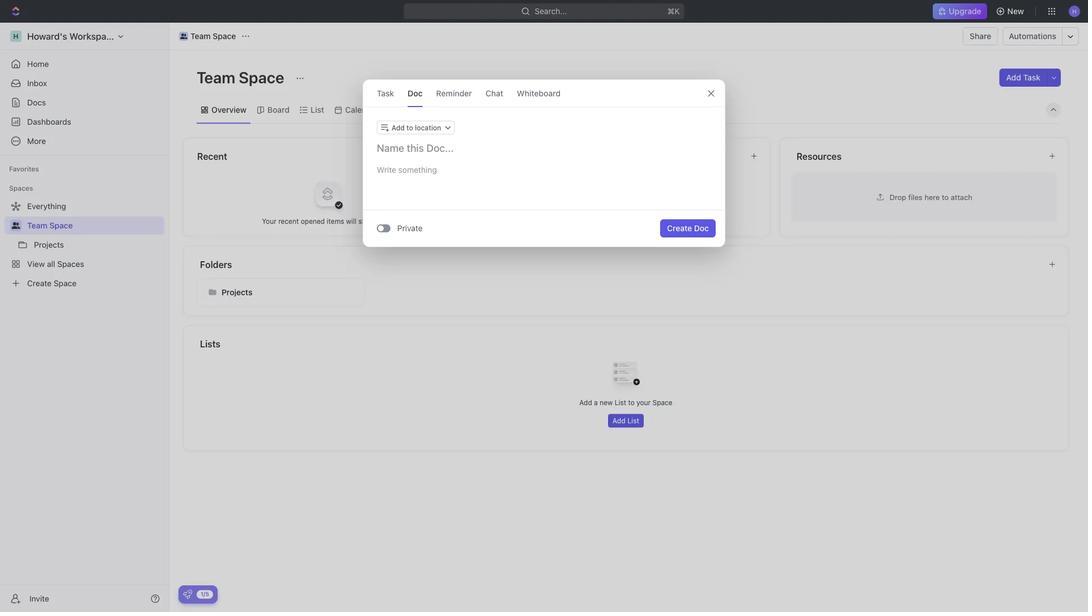 Task type: describe. For each thing, give the bounding box(es) containing it.
add list
[[613, 417, 640, 425]]

add to location button
[[377, 121, 455, 134]]

new
[[1008, 7, 1025, 16]]

this
[[656, 217, 668, 225]]

your
[[262, 217, 277, 225]]

attach
[[951, 193, 973, 201]]

0 vertical spatial team space link
[[176, 29, 239, 43]]

any
[[617, 217, 628, 225]]

user group image inside team space tree
[[12, 222, 20, 229]]

whiteboard
[[517, 88, 561, 98]]

docs link
[[5, 94, 164, 112]]

1 vertical spatial list
[[615, 399, 627, 407]]

to left this on the top of the page
[[648, 217, 654, 225]]

inbox
[[27, 79, 47, 88]]

space inside team space tree
[[50, 221, 73, 230]]

upgrade
[[949, 7, 982, 16]]

no most used docs image
[[604, 171, 649, 217]]

here.
[[377, 217, 394, 225]]

board link
[[265, 102, 290, 118]]

reminder
[[436, 88, 472, 98]]

create
[[667, 224, 692, 233]]

your
[[637, 399, 651, 407]]

recent
[[197, 151, 227, 162]]

0 vertical spatial list
[[311, 105, 324, 115]]

opened
[[301, 217, 325, 225]]

lists button
[[200, 337, 1056, 351]]

location
[[415, 124, 441, 132]]

create doc
[[667, 224, 709, 233]]

add for add a new list to your space
[[580, 399, 592, 407]]

you haven't added any docs to this location.
[[555, 217, 697, 225]]

no lists icon. image
[[604, 353, 649, 398]]

show
[[359, 217, 375, 225]]

folders
[[200, 259, 232, 270]]

haven't
[[569, 217, 593, 225]]

1 vertical spatial team space
[[197, 68, 288, 86]]

dashboards link
[[5, 113, 164, 131]]

share
[[970, 31, 992, 41]]

calendar
[[345, 105, 379, 115]]

add to location
[[392, 124, 441, 132]]

chat button
[[486, 80, 504, 107]]

spaces
[[9, 184, 33, 192]]

search...
[[535, 7, 567, 16]]

dialog containing task
[[363, 79, 726, 247]]

upgrade link
[[934, 3, 988, 19]]

dashboards
[[27, 117, 71, 126]]

private
[[398, 224, 423, 233]]

items
[[327, 217, 344, 225]]

add for add to location
[[392, 124, 405, 132]]

you
[[555, 217, 567, 225]]

list link
[[308, 102, 324, 118]]

to right here
[[942, 193, 949, 201]]

onboarding checklist button image
[[183, 590, 192, 599]]

0 vertical spatial team
[[191, 31, 211, 41]]

automations button
[[1004, 28, 1063, 45]]

add list button
[[608, 414, 644, 428]]

projects button
[[197, 278, 365, 306]]

0 vertical spatial team space
[[191, 31, 236, 41]]

here
[[925, 193, 940, 201]]

Name this Doc... field
[[363, 141, 725, 155]]

will
[[346, 217, 357, 225]]

a
[[594, 399, 598, 407]]

docs inside sidebar navigation
[[27, 98, 46, 107]]

to left your
[[629, 399, 635, 407]]

task inside button
[[1024, 73, 1041, 82]]

doc button
[[408, 80, 423, 107]]

create doc button
[[661, 219, 716, 238]]



Task type: vqa. For each thing, say whether or not it's contained in the screenshot.
the Jeremy Miller's Workspace, , element
no



Task type: locate. For each thing, give the bounding box(es) containing it.
sidebar navigation
[[0, 23, 170, 612]]

0 horizontal spatial doc
[[408, 88, 423, 98]]

1/5
[[201, 591, 209, 598]]

table
[[442, 105, 462, 115]]

dialog
[[363, 79, 726, 247]]

0 horizontal spatial team space link
[[27, 217, 162, 235]]

docs down inbox
[[27, 98, 46, 107]]

task button
[[377, 80, 394, 107]]

doc
[[408, 88, 423, 98], [695, 224, 709, 233]]

team space inside tree
[[27, 221, 73, 230]]

1 horizontal spatial user group image
[[180, 33, 187, 39]]

list down add a new list to your space
[[628, 417, 640, 425]]

⌘k
[[668, 7, 680, 16]]

docs right any
[[630, 217, 646, 225]]

1 horizontal spatial task
[[1024, 73, 1041, 82]]

to inside button
[[407, 124, 413, 132]]

reminder button
[[436, 80, 472, 107]]

team space tree
[[5, 197, 164, 293]]

add to location button
[[377, 121, 455, 134]]

projects
[[222, 288, 253, 297]]

inbox link
[[5, 74, 164, 92]]

share button
[[964, 27, 999, 45]]

files
[[909, 193, 923, 201]]

drop
[[890, 193, 907, 201]]

1 horizontal spatial team space link
[[176, 29, 239, 43]]

team space link
[[176, 29, 239, 43], [27, 217, 162, 235]]

whiteboard button
[[517, 80, 561, 107]]

add down automations button
[[1007, 73, 1022, 82]]

favorites button
[[5, 162, 44, 176]]

team
[[191, 31, 211, 41], [197, 68, 236, 86], [27, 221, 47, 230]]

add for add list
[[613, 417, 626, 425]]

your recent opened items will show here.
[[262, 217, 394, 225]]

0 vertical spatial task
[[1024, 73, 1041, 82]]

to
[[407, 124, 413, 132], [942, 193, 949, 201], [648, 217, 654, 225], [629, 399, 635, 407]]

doc right create
[[695, 224, 709, 233]]

doc inside button
[[695, 224, 709, 233]]

home link
[[5, 55, 164, 73]]

add task
[[1007, 73, 1041, 82]]

favorites
[[9, 165, 39, 173]]

add
[[1007, 73, 1022, 82], [392, 124, 405, 132], [580, 399, 592, 407], [613, 417, 626, 425]]

chat
[[486, 88, 504, 98]]

list inside button
[[628, 417, 640, 425]]

list
[[311, 105, 324, 115], [615, 399, 627, 407], [628, 417, 640, 425]]

table link
[[440, 102, 462, 118]]

task up calendar
[[377, 88, 394, 98]]

0 horizontal spatial user group image
[[12, 222, 20, 229]]

user group image
[[180, 33, 187, 39], [12, 222, 20, 229]]

to down gantt link
[[407, 124, 413, 132]]

1 horizontal spatial doc
[[695, 224, 709, 233]]

1 horizontal spatial list
[[615, 399, 627, 407]]

added
[[594, 217, 615, 225]]

0 horizontal spatial list
[[311, 105, 324, 115]]

1 vertical spatial docs
[[630, 217, 646, 225]]

team space link inside tree
[[27, 217, 162, 235]]

new button
[[992, 2, 1031, 20]]

home
[[27, 59, 49, 69]]

resources
[[797, 151, 842, 162]]

1 vertical spatial team
[[197, 68, 236, 86]]

calendar link
[[343, 102, 379, 118]]

drop files here to attach
[[890, 193, 973, 201]]

list right the new
[[615, 399, 627, 407]]

gantt link
[[398, 102, 421, 118]]

user group image inside team space link
[[180, 33, 187, 39]]

add task button
[[1000, 69, 1048, 87]]

overview
[[212, 105, 247, 115]]

add down gantt link
[[392, 124, 405, 132]]

onboarding checklist button element
[[183, 590, 192, 599]]

1 vertical spatial task
[[377, 88, 394, 98]]

2 vertical spatial team
[[27, 221, 47, 230]]

gantt
[[400, 105, 421, 115]]

1 vertical spatial team space link
[[27, 217, 162, 235]]

add inside dropdown button
[[392, 124, 405, 132]]

task
[[1024, 73, 1041, 82], [377, 88, 394, 98]]

1 vertical spatial user group image
[[12, 222, 20, 229]]

resources button
[[797, 149, 1040, 163]]

0 vertical spatial docs
[[27, 98, 46, 107]]

2 vertical spatial team space
[[27, 221, 73, 230]]

overview link
[[209, 102, 247, 118]]

task down automations button
[[1024, 73, 1041, 82]]

0 horizontal spatial task
[[377, 88, 394, 98]]

recent
[[279, 217, 299, 225]]

new
[[600, 399, 613, 407]]

1 horizontal spatial docs
[[630, 217, 646, 225]]

lists
[[200, 339, 221, 349]]

2 vertical spatial list
[[628, 417, 640, 425]]

folders button
[[200, 258, 1040, 271]]

add down add a new list to your space
[[613, 417, 626, 425]]

doc up the gantt
[[408, 88, 423, 98]]

add for add task
[[1007, 73, 1022, 82]]

location.
[[670, 217, 697, 225]]

space
[[213, 31, 236, 41], [239, 68, 284, 86], [50, 221, 73, 230], [653, 399, 673, 407]]

automations
[[1010, 31, 1057, 41]]

0 vertical spatial user group image
[[180, 33, 187, 39]]

team space
[[191, 31, 236, 41], [197, 68, 288, 86], [27, 221, 73, 230]]

invite
[[29, 594, 49, 604]]

docs
[[27, 98, 46, 107], [630, 217, 646, 225]]

no recent items image
[[305, 171, 351, 217]]

board
[[268, 105, 290, 115]]

list right board
[[311, 105, 324, 115]]

1 vertical spatial doc
[[695, 224, 709, 233]]

0 vertical spatial doc
[[408, 88, 423, 98]]

2 horizontal spatial list
[[628, 417, 640, 425]]

0 horizontal spatial docs
[[27, 98, 46, 107]]

add left a
[[580, 399, 592, 407]]

team inside tree
[[27, 221, 47, 230]]

add a new list to your space
[[580, 399, 673, 407]]



